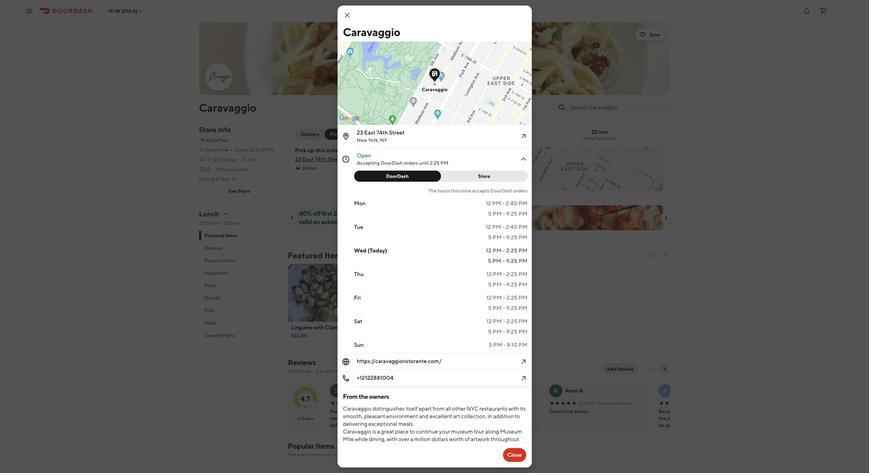 Task type: vqa. For each thing, say whether or not it's contained in the screenshot.


Task type: describe. For each thing, give the bounding box(es) containing it.
• doordash review
[[595, 401, 631, 406]]

5 pm - 9:25 pm for mon
[[488, 211, 528, 217]]

12:00
[[199, 220, 212, 226]]

group order
[[361, 132, 390, 137]]

dining,
[[369, 436, 386, 443]]

excellent
[[430, 413, 452, 420]]

st
[[133, 8, 138, 14]]

risotto
[[205, 295, 221, 301]]

12 pm - 2:40 pm for tue
[[486, 224, 528, 230]]

scott
[[346, 388, 359, 394]]

million
[[414, 436, 431, 443]]

over
[[398, 436, 409, 443]]

dessert menu button
[[199, 329, 280, 342]]

click item image
[[519, 374, 528, 383]]

0 vertical spatial featured
[[205, 233, 224, 238]]

9:25 for fri
[[506, 305, 518, 312]]

111 w 57th st
[[108, 8, 138, 14]]

0 horizontal spatial 120
[[213, 157, 221, 162]]

&
[[216, 176, 219, 182]]

close caravaggio image
[[343, 11, 351, 19]]

museum
[[500, 429, 522, 435]]

0 vertical spatial powered by google image
[[339, 115, 360, 122]]

items up reviews button
[[225, 233, 237, 238]]

of 5 stars
[[297, 416, 314, 421]]

featured inside heading
[[288, 251, 323, 260]]

with inside "40% off first 2 orders up to $10 off with 40welcome, valid on subtotals $15"
[[392, 210, 404, 217]]

previous image
[[648, 366, 654, 372]]

cuisine
[[231, 167, 248, 172]]

$15
[[348, 218, 357, 226]]

reviews button
[[199, 242, 280, 254]]

open for open accepting doordash orders until 2:25 pm
[[357, 152, 371, 159]]

s
[[335, 387, 338, 395]]

0 vertical spatial salad
[[473, 409, 484, 414]]

in
[[488, 413, 492, 420]]

beef carpaccio image
[[354, 264, 416, 322]]

restaurants
[[480, 406, 508, 412]]

along
[[485, 429, 499, 435]]

dollars
[[432, 436, 448, 443]]

popular for popular items the most commonly ordered items and dishes from this store
[[288, 442, 314, 451]]

https://caravaggioristorante.com/
[[357, 358, 442, 365]]

from the owners
[[343, 393, 389, 400]]

scott j
[[346, 388, 363, 394]]

2:25 inside open accepting doordash orders until 2:25 pm
[[430, 160, 440, 166]]

from inside caravaggio distinguishes itself apart from all other nyc restaurants with its smooth, pleasant environment and excellent art collection, in addition to delivering exceptional meals. caravaggio is a great place to continue your museum tour along museum mile while dining, with over a million dollars worth of artwork throughout the restaurant!
[[433, 406, 445, 412]]

all
[[446, 406, 451, 412]]

pricing & fees button
[[199, 176, 237, 183]]

1 vertical spatial review
[[617, 401, 631, 406]]

dashpass
[[207, 137, 228, 143]]

public
[[320, 369, 334, 374]]

pickup
[[603, 135, 618, 141]]

Pickup radio
[[325, 129, 352, 140]]

meat
[[205, 320, 216, 326]]

review inside button
[[618, 366, 634, 372]]

• down owners
[[375, 401, 376, 406]]

23 inside "pick up this order at: 23 east 74th street"
[[295, 156, 301, 163]]

the inside caravaggio distinguishes itself apart from all other nyc restaurants with its smooth, pleasant environment and excellent art collection, in addition to delivering exceptional meals. caravaggio is a great place to continue your museum tour along museum mile while dining, with over a million dollars worth of artwork throughout the restaurant!
[[343, 444, 351, 450]]

items inside button
[[223, 258, 235, 263]]

items inside heading
[[325, 251, 346, 260]]

pleasant
[[364, 413, 385, 420]]

12 for tue
[[486, 224, 491, 230]]

see more button
[[199, 186, 279, 197]]

24
[[302, 166, 308, 171]]

this for store
[[451, 188, 459, 194]]

most
[[297, 452, 308, 458]]

• right 12/21/21
[[595, 401, 596, 406]]

22 min ready for pickup
[[582, 129, 618, 141]]

12 pm - 2:25 pm for wed (today)
[[486, 247, 528, 254]]

is
[[373, 429, 376, 435]]

0 vertical spatial next button of carousel image
[[663, 215, 669, 221]]

up inside "pick up this order at: 23 east 74th street"
[[308, 147, 314, 154]]

at:
[[341, 147, 348, 154]]

24 min
[[302, 166, 317, 171]]

risotto button
[[199, 292, 280, 304]]

previous button of carousel image
[[648, 253, 654, 258]]

open accepting doordash orders until 2:25 pm
[[357, 152, 448, 166]]

on
[[313, 218, 320, 226]]

• doordash order for s
[[375, 401, 409, 406]]

12 for sat
[[487, 318, 492, 325]]

9:25 for sat
[[506, 329, 518, 335]]

5 for mon
[[488, 211, 492, 217]]

itself
[[406, 406, 418, 412]]

tue
[[354, 224, 363, 230]]

your
[[439, 429, 450, 435]]

pricing & fees
[[199, 176, 230, 182]]

12 pm - 2:40 pm for mon
[[486, 200, 528, 207]]

caravaggio distinguishes itself apart from all other nyc restaurants with its smooth, pleasant environment and excellent art collection, in addition to delivering exceptional meals. caravaggio is a great place to continue your museum tour along museum mile while dining, with over a million dollars worth of artwork throughout the restaurant!
[[343, 406, 527, 450]]

pm inside open accepting doordash orders until 2:25 pm
[[441, 160, 448, 166]]

doordash right 12/21/21
[[597, 401, 616, 406]]

• right now
[[230, 147, 232, 153]]

order methods option group
[[295, 129, 352, 140]]

$$$$
[[199, 167, 210, 172]]

1 horizontal spatial featured items
[[288, 251, 346, 260]]

group order button
[[357, 129, 394, 140]]

pickup
[[330, 132, 346, 137]]

store info
[[199, 126, 231, 134]]

wed (today)
[[354, 247, 387, 254]]

12:00 pm - 2:25 pm
[[199, 220, 241, 226]]

111 w 57th st button
[[108, 8, 143, 14]]

0 horizontal spatial featured items
[[205, 233, 237, 238]]

up inside "40% off first 2 orders up to $10 off with 40welcome, valid on subtotals $15"
[[357, 210, 364, 217]]

• left 0.9
[[239, 157, 241, 162]]

clams
[[325, 324, 341, 331]]

group
[[361, 132, 376, 137]]

9:25 for tue
[[506, 234, 518, 241]]

doordash inside button
[[386, 174, 409, 179]]

anne
[[565, 388, 578, 394]]

40%
[[299, 210, 312, 217]]

1 horizontal spatial a
[[579, 388, 583, 394]]

0 vertical spatial of
[[297, 416, 301, 421]]

0 items, open order cart image
[[819, 7, 828, 15]]

fish
[[205, 308, 214, 313]]

0 horizontal spatial a
[[554, 387, 558, 395]]

2/14/23
[[359, 401, 374, 406]]

5 for thu
[[488, 281, 492, 288]]

featured items heading
[[288, 250, 346, 261]]

next image
[[662, 366, 668, 372]]

from inside popular items the most commonly ordered items and dishes from this store
[[389, 452, 399, 458]]

9:25 for thu
[[506, 281, 518, 288]]

12 pm - 2:25 pm for sat
[[487, 318, 528, 325]]

menu
[[222, 333, 235, 338]]

and inside caravaggio distinguishes itself apart from all other nyc restaurants with its smooth, pleasant environment and excellent art collection, in addition to delivering exceptional meals. caravaggio is a great place to continue your museum tour along museum mile while dining, with over a million dollars worth of artwork throughout the restaurant!
[[419, 413, 429, 420]]

1 vertical spatial salad
[[483, 416, 495, 421]]

5 pm - 9:25 pm for sat
[[488, 329, 528, 335]]

subtotals
[[321, 218, 347, 226]]

with left the its
[[509, 406, 519, 412]]

1 vertical spatial a
[[410, 436, 413, 443]]

9:25 for wed (today)
[[506, 258, 518, 264]]

Delivery radio
[[295, 129, 329, 140]]

2 horizontal spatial orders
[[514, 188, 528, 194]]

w
[[115, 8, 120, 14]]

warm seafood salad button
[[440, 408, 484, 415]]

click item image for orders
[[519, 155, 528, 163]]

23 east 74th street link
[[295, 156, 343, 163]]

9:25 for mon
[[506, 211, 518, 217]]

5 for tue
[[488, 234, 492, 241]]

this for order
[[315, 147, 325, 154]]

street inside 23 east 74th street new york, ny
[[389, 129, 405, 136]]

distinguishes
[[373, 406, 405, 412]]

info
[[218, 126, 231, 134]]

dishes
[[374, 452, 388, 458]]

tour
[[474, 429, 484, 435]]

east inside 23 east 74th street new york, ny
[[364, 129, 375, 136]]

close button
[[503, 448, 526, 462]]

doordash down owners
[[377, 401, 396, 406]]

57th
[[121, 8, 132, 14]]

order for s
[[397, 401, 409, 406]]

store inside 'caravaggio' dialog
[[460, 188, 471, 194]]

2 pm from the left
[[234, 220, 241, 226]]

to inside "40% off first 2 orders up to $10 off with 40welcome, valid on subtotals $15"
[[365, 210, 371, 217]]

ready
[[582, 135, 595, 141]]

accepting
[[357, 160, 380, 166]]

and inside popular items the most commonly ordered items and dishes from this store
[[365, 452, 373, 458]]

pasta
[[205, 283, 217, 288]]

wed
[[354, 247, 367, 254]]

york,
[[368, 137, 379, 143]]

ratings inside the reviews 120 ratings • 5 public reviews
[[297, 369, 312, 374]]

carpaccio
[[369, 324, 394, 331]]

ordered
[[333, 452, 351, 458]]

previous button of carousel image
[[289, 215, 295, 221]]

store inside popular items the most commonly ordered items and dishes from this store
[[409, 452, 420, 458]]

12/21/21
[[578, 401, 594, 406]]

1 pm from the left
[[213, 220, 220, 226]]

beef
[[357, 324, 369, 331]]

warm seafood salad giuseppe's caprese salad
[[440, 409, 495, 421]]

delivering
[[343, 421, 368, 428]]

5 pm - 9:25 pm for fri
[[488, 305, 528, 312]]

12 for wed (today)
[[486, 247, 492, 254]]

other
[[452, 406, 466, 412]]



Task type: locate. For each thing, give the bounding box(es) containing it.
pm right 12:00
[[213, 220, 220, 226]]

1 horizontal spatial 120
[[288, 369, 296, 374]]

5 pm - 9:25 pm for wed (today)
[[488, 258, 528, 264]]

dessert menu
[[205, 333, 235, 338]]

the up 2/14/23
[[359, 393, 368, 400]]

1 horizontal spatial reviews
[[288, 358, 316, 367]]

0 horizontal spatial up
[[308, 147, 314, 154]]

items left the wed
[[325, 251, 346, 260]]

hour options option group
[[354, 171, 528, 182]]

74th inside 23 east 74th street new york, ny
[[377, 129, 388, 136]]

2 5 pm - 9:25 pm from the top
[[488, 234, 528, 241]]

1 vertical spatial from
[[389, 452, 399, 458]]

doordash inside open accepting doordash orders until 2:25 pm
[[381, 160, 403, 166]]

• doordash order up addition
[[487, 401, 520, 406]]

open now
[[205, 147, 228, 153]]

the down mile
[[343, 444, 351, 450]]

0 horizontal spatial 74th
[[315, 156, 326, 163]]

pm
[[266, 147, 274, 153], [441, 160, 448, 166], [492, 200, 501, 207], [519, 200, 528, 207], [493, 211, 502, 217], [519, 211, 528, 217], [492, 224, 501, 230], [519, 224, 528, 230], [493, 234, 502, 241], [519, 234, 528, 241], [493, 247, 502, 254], [519, 247, 528, 254], [493, 258, 501, 264], [519, 258, 528, 264], [493, 271, 502, 278], [519, 271, 528, 278], [493, 281, 502, 288], [519, 281, 528, 288], [493, 295, 502, 301], [519, 295, 528, 301], [493, 305, 502, 312], [519, 305, 528, 312], [493, 318, 502, 325], [519, 318, 528, 325], [493, 329, 502, 335], [519, 329, 528, 335], [493, 342, 502, 348], [519, 342, 528, 348]]

12 pm - 2:25 pm for fri
[[487, 295, 528, 301]]

0 vertical spatial the
[[359, 393, 368, 400]]

hours
[[438, 188, 450, 194]]

add review button
[[603, 364, 638, 375]]

next button of carousel image
[[663, 215, 669, 221], [662, 253, 668, 258]]

reviews for reviews
[[205, 245, 223, 251]]

1 vertical spatial east
[[303, 156, 314, 163]]

2
[[334, 210, 337, 217]]

1 horizontal spatial ratings
[[297, 369, 312, 374]]

1 horizontal spatial a
[[410, 436, 413, 443]]

0 horizontal spatial featured
[[205, 233, 224, 238]]

of down the museum
[[465, 436, 470, 443]]

close
[[507, 452, 522, 458]]

items inside popular items the most commonly ordered items and dishes from this store
[[316, 442, 334, 451]]

2 vertical spatial this
[[400, 452, 408, 458]]

1 horizontal spatial up
[[357, 210, 364, 217]]

doordash right accepts
[[490, 188, 513, 194]]

0 horizontal spatial and
[[365, 452, 373, 458]]

2:40 for tue
[[506, 224, 518, 230]]

a right is
[[377, 429, 380, 435]]

east
[[364, 129, 375, 136], [303, 156, 314, 163]]

0.9
[[243, 157, 250, 162]]

east inside "pick up this order at: 23 east 74th street"
[[303, 156, 314, 163]]

with
[[392, 210, 404, 217], [313, 324, 324, 331], [509, 406, 519, 412], [387, 436, 397, 443]]

3 5 pm - 9:25 pm from the top
[[488, 258, 528, 264]]

this up 23 east 74th street link
[[315, 147, 325, 154]]

appetizers
[[205, 270, 229, 276]]

popular for popular items
[[205, 258, 222, 263]]

• right 10/19/22
[[487, 401, 488, 406]]

2:40
[[506, 200, 518, 207], [506, 224, 518, 230]]

popular up most
[[288, 442, 314, 451]]

23 inside 23 east 74th street new york, ny
[[357, 129, 363, 136]]

1 2:40 from the top
[[506, 200, 518, 207]]

store up dashpass
[[199, 126, 216, 134]]

art
[[453, 413, 460, 420]]

0 horizontal spatial 4.7
[[199, 157, 206, 162]]

1 horizontal spatial from
[[433, 406, 445, 412]]

reviews link
[[288, 358, 316, 367]]

1 vertical spatial click item image
[[519, 155, 528, 163]]

12 for fri
[[487, 295, 492, 301]]

the
[[359, 393, 368, 400], [343, 444, 351, 450]]

12 pm - 2:40 pm
[[486, 200, 528, 207], [486, 224, 528, 230]]

this down over
[[400, 452, 408, 458]]

0.9 mi
[[243, 157, 257, 162]]

the left hours
[[429, 188, 437, 194]]

more
[[238, 188, 250, 194]]

up right pick
[[308, 147, 314, 154]]

0 vertical spatial and
[[419, 413, 429, 420]]

the inside 'caravaggio' dialog
[[429, 188, 437, 194]]

east up york,
[[364, 129, 375, 136]]

0 vertical spatial min
[[599, 129, 608, 135]]

off up on
[[313, 210, 321, 217]]

accepts
[[472, 188, 489, 194]]

reviews for reviews 120 ratings • 5 public reviews
[[288, 358, 316, 367]]

2 12 pm - 2:40 pm from the top
[[486, 224, 528, 230]]

featured items down 12:00 pm - 2:25 pm
[[205, 233, 237, 238]]

4.7 up $$$$
[[199, 157, 206, 162]]

2:40 for mon
[[506, 200, 518, 207]]

1 horizontal spatial to
[[410, 429, 415, 435]]

2 vertical spatial orders
[[338, 210, 356, 217]]

0 vertical spatial 120
[[213, 157, 221, 162]]

add review
[[607, 366, 634, 372]]

reviews inside the reviews 120 ratings • 5 public reviews
[[288, 358, 316, 367]]

3 click item image from the top
[[519, 358, 528, 366]]

this inside 'caravaggio' dialog
[[451, 188, 459, 194]]

featured down 12:00 pm - 2:25 pm
[[205, 233, 224, 238]]

j
[[360, 388, 363, 394]]

a right over
[[410, 436, 413, 443]]

5 pm - 9:25 pm for thu
[[488, 281, 528, 288]]

to
[[365, 210, 371, 217], [515, 413, 520, 420], [410, 429, 415, 435]]

1 vertical spatial the
[[343, 444, 351, 450]]

1 vertical spatial min
[[309, 166, 317, 171]]

from
[[343, 393, 358, 400]]

order up the ny
[[377, 132, 390, 137]]

orders inside "40% off first 2 orders up to $10 off with 40welcome, valid on subtotals $15"
[[338, 210, 356, 217]]

store for store info
[[199, 126, 216, 134]]

23 up the new
[[357, 129, 363, 136]]

0 horizontal spatial open
[[205, 147, 218, 153]]

0 vertical spatial popular
[[205, 258, 222, 263]]

popular items
[[205, 258, 235, 263]]

74th inside "pick up this order at: 23 east 74th street"
[[315, 156, 326, 163]]

1 horizontal spatial this
[[400, 452, 408, 458]]

1 • doordash order from the left
[[375, 401, 409, 406]]

1 vertical spatial next button of carousel image
[[662, 253, 668, 258]]

1 off from the left
[[313, 210, 321, 217]]

click item image
[[519, 132, 528, 141], [519, 155, 528, 163], [519, 358, 528, 366]]

0 vertical spatial review
[[618, 366, 634, 372]]

$32.00
[[291, 333, 308, 339]]

featured
[[205, 233, 224, 238], [288, 251, 323, 260]]

fri
[[354, 295, 361, 301]]

2 2:40 from the top
[[506, 224, 518, 230]]

1 vertical spatial powered by google image
[[355, 181, 376, 188]]

DoorDash button
[[354, 171, 441, 182]]

111
[[108, 8, 114, 14]]

thu
[[354, 271, 364, 278]]

fish button
[[199, 304, 280, 317]]

pm up reviews button
[[234, 220, 241, 226]]

add item to cart image
[[337, 310, 343, 315]]

5 pm - 9:25 pm for tue
[[488, 234, 528, 241]]

2 click item image from the top
[[519, 155, 528, 163]]

1 vertical spatial reviews
[[288, 358, 316, 367]]

powered by google image
[[339, 115, 360, 122], [355, 181, 376, 188]]

0 vertical spatial to
[[365, 210, 371, 217]]

min right 24
[[309, 166, 317, 171]]

12 pm - 2:25 pm
[[486, 247, 528, 254], [487, 271, 528, 278], [487, 295, 528, 301], [487, 318, 528, 325]]

open menu image
[[25, 7, 33, 15]]

1 horizontal spatial 4.7
[[301, 395, 310, 403]]

exceptional
[[369, 421, 398, 428]]

0 horizontal spatial off
[[313, 210, 321, 217]]

2 horizontal spatial to
[[515, 413, 520, 420]]

0 horizontal spatial store
[[409, 452, 420, 458]]

open
[[205, 147, 218, 153], [357, 152, 371, 159]]

a down next image
[[663, 387, 668, 395]]

1 vertical spatial ratings
[[297, 369, 312, 374]]

pasta button
[[199, 279, 280, 292]]

caravaggio dialog
[[296, 6, 562, 473]]

store down million
[[409, 452, 420, 458]]

map region
[[296, 6, 562, 184], [281, 92, 725, 270]]

1 vertical spatial to
[[515, 413, 520, 420]]

min right 22
[[599, 129, 608, 135]]

2:25
[[255, 147, 265, 153], [430, 160, 440, 166], [224, 220, 233, 226], [506, 247, 518, 254], [507, 271, 518, 278], [507, 295, 518, 301], [507, 318, 518, 325]]

2 • doordash order from the left
[[487, 401, 520, 406]]

1 vertical spatial 4.7
[[301, 395, 310, 403]]

its
[[520, 406, 526, 412]]

1 vertical spatial 23
[[295, 156, 301, 163]]

5 for fri
[[488, 305, 492, 312]]

this right hours
[[451, 188, 459, 194]]

120 down reviews link
[[288, 369, 296, 374]]

0 vertical spatial this
[[315, 147, 325, 154]]

0 vertical spatial store
[[199, 126, 216, 134]]

2 horizontal spatial order
[[509, 401, 520, 406]]

a right anne
[[579, 388, 583, 394]]

addition
[[493, 413, 514, 420]]

the left most
[[288, 452, 296, 458]]

store
[[460, 188, 471, 194], [409, 452, 420, 458]]

10/19/22
[[469, 401, 486, 406]]

• doordash order for v
[[487, 401, 520, 406]]

1 vertical spatial of
[[465, 436, 470, 443]]

0 vertical spatial orders
[[404, 160, 418, 166]]

reviews inside button
[[205, 245, 223, 251]]

with down the great at bottom
[[387, 436, 397, 443]]

120 down open now
[[213, 157, 221, 162]]

ratings down reviews link
[[297, 369, 312, 374]]

reviews down '$32.00'
[[288, 358, 316, 367]]

0 vertical spatial 4.7
[[199, 157, 206, 162]]

items up the commonly
[[316, 442, 334, 451]]

map region for top powered by google image
[[296, 6, 562, 184]]

doordash up addition
[[489, 401, 508, 406]]

salad down 10/19/22
[[473, 409, 484, 414]]

1 horizontal spatial store
[[460, 188, 471, 194]]

4.7 up of 5 stars
[[301, 395, 310, 403]]

doordash up doordash button in the top of the page
[[381, 160, 403, 166]]

12 pm - 2:25 pm for thu
[[487, 271, 528, 278]]

caravaggio image
[[199, 22, 670, 95], [205, 64, 232, 90]]

review
[[618, 366, 634, 372], [617, 401, 631, 406]]

popular inside button
[[205, 258, 222, 263]]

12 for mon
[[486, 200, 491, 207]]

order
[[377, 132, 390, 137], [397, 401, 409, 406], [509, 401, 520, 406]]

1 click item image from the top
[[519, 132, 528, 141]]

1 vertical spatial 2:40
[[506, 224, 518, 230]]

0 vertical spatial 12 pm - 2:40 pm
[[486, 200, 528, 207]]

the inside popular items the most commonly ordered items and dishes from this store
[[288, 452, 296, 458]]

reviews up popular items
[[205, 245, 223, 251]]

0 horizontal spatial east
[[303, 156, 314, 163]]

beef carpaccio button
[[354, 264, 416, 351]]

until
[[419, 160, 429, 166]]

street inside "pick up this order at: 23 east 74th street"
[[327, 156, 343, 163]]

with right $10
[[392, 210, 404, 217]]

1 vertical spatial featured
[[288, 251, 323, 260]]

featured items down on
[[288, 251, 346, 260]]

east up "24 min"
[[303, 156, 314, 163]]

from
[[433, 406, 445, 412], [389, 452, 399, 458]]

22
[[592, 129, 598, 135]]

1 vertical spatial street
[[327, 156, 343, 163]]

5 for wed (today)
[[488, 258, 491, 264]]

map region for bottom powered by google image
[[281, 92, 725, 270]]

0 vertical spatial east
[[364, 129, 375, 136]]

items up appetizers button
[[223, 258, 235, 263]]

place
[[395, 429, 409, 435]]

min
[[599, 129, 608, 135], [309, 166, 317, 171]]

linguine with clams $32.00
[[291, 324, 341, 339]]

0 vertical spatial street
[[389, 129, 405, 136]]

notification bell image
[[803, 7, 811, 15]]

pick up this order at: 23 east 74th street
[[295, 147, 348, 163]]

appetizers button
[[199, 267, 280, 279]]

off right $10
[[383, 210, 391, 217]]

0 horizontal spatial this
[[315, 147, 325, 154]]

save button
[[636, 29, 665, 40]]

1 5 pm - 9:25 pm from the top
[[488, 211, 528, 217]]

23 down pick
[[295, 156, 301, 163]]

review down add review
[[617, 401, 631, 406]]

Item Search search field
[[570, 104, 665, 111]]

street
[[389, 129, 405, 136], [327, 156, 343, 163]]

0 horizontal spatial 23
[[295, 156, 301, 163]]

0 horizontal spatial order
[[377, 132, 390, 137]]

anne a
[[565, 388, 583, 394]]

1 vertical spatial featured items
[[288, 251, 346, 260]]

a left anne
[[554, 387, 558, 395]]

this
[[315, 147, 325, 154], [451, 188, 459, 194], [400, 452, 408, 458]]

5 inside the reviews 120 ratings • 5 public reviews
[[316, 369, 319, 374]]

6 5 pm - 9:25 pm from the top
[[488, 329, 528, 335]]

0 horizontal spatial min
[[309, 166, 317, 171]]

0 vertical spatial ratings
[[222, 157, 237, 162]]

order up addition
[[509, 401, 520, 406]]

1 vertical spatial this
[[451, 188, 459, 194]]

open down dashpass
[[205, 147, 218, 153]]

5
[[488, 211, 492, 217], [488, 234, 492, 241], [488, 258, 491, 264], [488, 281, 492, 288], [488, 305, 492, 312], [488, 329, 492, 335], [489, 342, 492, 348], [316, 369, 319, 374], [302, 416, 304, 421]]

• inside the reviews 120 ratings • 5 public reviews
[[313, 369, 315, 374]]

lunch
[[199, 210, 219, 218]]

0 vertical spatial store
[[460, 188, 471, 194]]

popular up appetizers
[[205, 258, 222, 263]]

order up environment on the left of the page
[[397, 401, 409, 406]]

ratings
[[222, 157, 237, 162], [297, 369, 312, 374]]

0 horizontal spatial reviews
[[205, 245, 223, 251]]

1 vertical spatial popular
[[288, 442, 314, 451]]

• left public at the bottom left of the page
[[313, 369, 315, 374]]

ratings up italian at the left top
[[222, 157, 237, 162]]

0 horizontal spatial of
[[297, 416, 301, 421]]

this inside popular items the most commonly ordered items and dishes from this store
[[400, 452, 408, 458]]

of inside caravaggio distinguishes itself apart from all other nyc restaurants with its smooth, pleasant environment and excellent art collection, in addition to delivering exceptional meals. caravaggio is a great place to continue your museum tour along museum mile while dining, with over a million dollars worth of artwork throughout the restaurant!
[[465, 436, 470, 443]]

open up accepting
[[357, 152, 371, 159]]

1 horizontal spatial order
[[397, 401, 409, 406]]

see more
[[229, 188, 250, 194]]

1 horizontal spatial min
[[599, 129, 608, 135]]

store left accepts
[[460, 188, 471, 194]]

120 ratings •
[[213, 157, 241, 162]]

sat
[[354, 318, 362, 325]]

great
[[381, 429, 394, 435]]

0 vertical spatial click item image
[[519, 132, 528, 141]]

open inside open accepting doordash orders until 2:25 pm
[[357, 152, 371, 159]]

4 5 pm - 9:25 pm from the top
[[488, 281, 528, 288]]

of left the stars
[[297, 416, 301, 421]]

at
[[250, 147, 255, 153]]

store up accepts
[[478, 174, 490, 179]]

1 horizontal spatial orders
[[404, 160, 418, 166]]

1 12 pm - 2:40 pm from the top
[[486, 200, 528, 207]]

40welcome,
[[405, 210, 448, 217]]

doordash down open accepting doordash orders until 2:25 pm
[[386, 174, 409, 179]]

9:25
[[506, 211, 518, 217], [506, 234, 518, 241], [506, 258, 518, 264], [506, 281, 518, 288], [506, 305, 518, 312], [506, 329, 518, 335]]

1 horizontal spatial 23
[[357, 129, 363, 136]]

environment
[[386, 413, 418, 420]]

1 horizontal spatial popular
[[288, 442, 314, 451]]

1 horizontal spatial street
[[389, 129, 405, 136]]

74th up the ny
[[377, 129, 388, 136]]

1 horizontal spatial the
[[359, 393, 368, 400]]

1 vertical spatial 12 pm - 2:40 pm
[[486, 224, 528, 230]]

0 vertical spatial reviews
[[205, 245, 223, 251]]

open for open now
[[205, 147, 218, 153]]

with left clams
[[313, 324, 324, 331]]

0 vertical spatial 23
[[357, 129, 363, 136]]

Store button
[[437, 171, 528, 182]]

1 horizontal spatial the
[[429, 188, 437, 194]]

meat button
[[199, 317, 280, 329]]

this inside "pick up this order at: 23 east 74th street"
[[315, 147, 325, 154]]

• right $$$$
[[213, 167, 215, 172]]

featured down valid
[[288, 251, 323, 260]]

0 vertical spatial a
[[377, 429, 380, 435]]

1 horizontal spatial east
[[364, 129, 375, 136]]

salad down restaurants
[[483, 416, 495, 421]]

order for v
[[509, 401, 520, 406]]

12 for thu
[[487, 271, 492, 278]]

120 inside the reviews 120 ratings • 5 public reviews
[[288, 369, 296, 374]]

with inside the linguine with clams $32.00
[[313, 324, 324, 331]]

0 horizontal spatial a
[[377, 429, 380, 435]]

0 horizontal spatial ratings
[[222, 157, 237, 162]]

popular items button
[[199, 254, 280, 267]]

and down apart
[[419, 413, 429, 420]]

up
[[308, 147, 314, 154], [357, 210, 364, 217]]

5 5 pm - 9:25 pm from the top
[[488, 305, 528, 312]]

orders inside open accepting doordash orders until 2:25 pm
[[404, 160, 418, 166]]

fees
[[220, 176, 230, 182]]

to left $10
[[365, 210, 371, 217]]

and down restaurant!
[[365, 452, 373, 458]]

powered by google image up pickup on the top of page
[[339, 115, 360, 122]]

0 horizontal spatial orders
[[338, 210, 356, 217]]

beef carpaccio
[[357, 324, 394, 331]]

map region containing caravaggio
[[296, 6, 562, 184]]

0 horizontal spatial • doordash order
[[375, 401, 409, 406]]

linguine with clams image
[[288, 264, 350, 322]]

from right dishes
[[389, 452, 399, 458]]

23
[[357, 129, 363, 136], [295, 156, 301, 163]]

to down the "meals."
[[410, 429, 415, 435]]

1 horizontal spatial off
[[383, 210, 391, 217]]

review right add
[[618, 366, 634, 372]]

min for 22
[[599, 129, 608, 135]]

5 for sat
[[488, 329, 492, 335]]

continue
[[416, 429, 438, 435]]

0 horizontal spatial popular
[[205, 258, 222, 263]]

to right addition
[[515, 413, 520, 420]]

min inside 22 min ready for pickup
[[599, 129, 608, 135]]

order inside button
[[377, 132, 390, 137]]

from up excellent
[[433, 406, 445, 412]]

0 horizontal spatial street
[[327, 156, 343, 163]]

0 vertical spatial the
[[429, 188, 437, 194]]

up down the mon
[[357, 210, 364, 217]]

12
[[486, 200, 491, 207], [486, 224, 491, 230], [486, 247, 492, 254], [487, 271, 492, 278], [487, 295, 492, 301], [487, 318, 492, 325]]

0 vertical spatial 74th
[[377, 129, 388, 136]]

2 horizontal spatial a
[[663, 387, 668, 395]]

store inside "button"
[[478, 174, 490, 179]]

popular inside popular items the most commonly ordered items and dishes from this store
[[288, 442, 314, 451]]

store for store
[[478, 174, 490, 179]]

74th up "24 min"
[[315, 156, 326, 163]]

items
[[352, 452, 364, 458]]

1 vertical spatial store
[[409, 452, 420, 458]]

2 off from the left
[[383, 210, 391, 217]]

2 vertical spatial to
[[410, 429, 415, 435]]

• doordash order down owners
[[375, 401, 409, 406]]

powered by google image up the mon
[[355, 181, 376, 188]]

min for 24
[[309, 166, 317, 171]]

0 horizontal spatial store
[[199, 126, 216, 134]]

click item image for street
[[519, 132, 528, 141]]

1 horizontal spatial of
[[465, 436, 470, 443]]

+12122881004
[[357, 375, 394, 381]]



